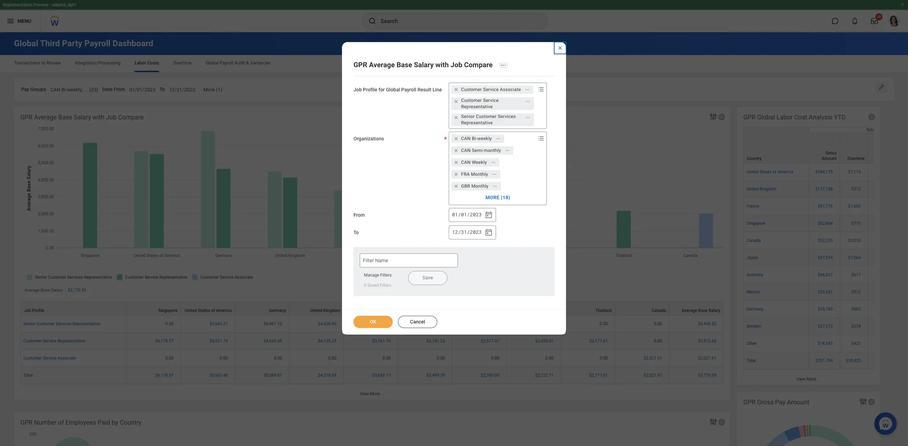 Task type: describe. For each thing, give the bounding box(es) containing it.
$4,459.52 button
[[698, 321, 718, 327]]

1 horizontal spatial $3,770.59 button
[[698, 373, 718, 378]]

$1,680 button
[[848, 204, 862, 209]]

$3,257.55
[[427, 322, 445, 327]]

0 vertical spatial $3,770.59 button
[[68, 288, 87, 293]]

$2,450.02 button
[[535, 339, 555, 344]]

manage
[[364, 273, 379, 278]]

of for united states of america popup button
[[211, 308, 215, 313]]

monthly for gbr monthly
[[472, 184, 489, 189]]

(23)
[[89, 87, 98, 93]]

$5,685.21
[[209, 322, 228, 327]]

$3,499.39 button
[[427, 373, 446, 378]]

compare inside "element"
[[118, 113, 144, 121]]

germany inside gpr global labor cost analysis ytd element
[[747, 307, 764, 312]]

costs
[[147, 60, 159, 66]]

gbr monthly, press delete to clear value. option
[[451, 182, 501, 191]]

payroll inside gpr average base salary with job compare dialog
[[401, 87, 416, 92]]

country inside 'element'
[[120, 419, 142, 426]]

with inside gpr average base salary with job compare "element"
[[93, 113, 104, 121]]

$2,177.61 button for $2,450.02
[[590, 339, 609, 344]]

related actions image for customer service representative
[[526, 99, 531, 104]]

$2,760.00
[[481, 373, 499, 378]]

$4,500.90 button
[[318, 321, 338, 327]]

$2,021.61 for $3,770.59
[[644, 373, 662, 378]]

customer service associate, press delete to clear value. option
[[451, 85, 533, 94]]

$374 button
[[852, 324, 862, 329]]

$6,178.57 button for $5,603.48
[[155, 373, 175, 378]]

representative inside customer service representative
[[461, 104, 493, 109]]

row containing canada
[[744, 232, 908, 249]]

$46,037 button
[[818, 272, 834, 278]]

$3,972.68 button
[[698, 339, 718, 344]]

$5,603.48 button
[[209, 373, 229, 378]]

can for can semi-monthly
[[461, 148, 471, 153]]

$4,318.09
[[318, 373, 337, 378]]

united kingdom inside gpr global labor cost analysis ytd element
[[747, 187, 777, 192]]

france link
[[747, 202, 759, 209]]

$3,741.23
[[427, 339, 445, 344]]

salary down the weekly;
[[74, 113, 91, 121]]

$603
[[852, 307, 861, 312]]

row containing singapore
[[744, 215, 908, 232]]

customer service associate link
[[23, 355, 76, 361]]

related actions image for can semi-monthly
[[505, 148, 510, 153]]

0 horizontal spatial pay
[[21, 87, 29, 92]]

job inside popup button
[[24, 308, 31, 313]]

$512 button
[[852, 289, 862, 295]]

base down can bi-weekly; ... (23)
[[58, 113, 72, 121]]

1 vertical spatial gross
[[757, 399, 774, 406]]

$2,450.02
[[535, 339, 554, 344]]

$18,545
[[818, 341, 833, 346]]

gpr gross pay amount element
[[737, 392, 880, 446]]

australia button
[[398, 302, 452, 315]]

pay groups element
[[50, 82, 98, 95]]

thailand
[[596, 308, 612, 313]]

$715
[[852, 221, 861, 226]]

of inside gpr global labor cost analysis ytd element
[[773, 170, 777, 174]]

$2,577.07
[[481, 339, 499, 344]]

senior for senior customer services representative link
[[23, 322, 35, 327]]

singapore inside singapore popup button
[[158, 308, 177, 313]]

dashboard
[[113, 39, 153, 48]]

$62,664 button
[[818, 221, 834, 226]]

CAN Bi-weekly; ... (23) text field
[[50, 83, 98, 95]]

senior customer services representative, press delete to clear value. option
[[451, 113, 534, 126]]

0 saved filters button
[[360, 281, 395, 290]]

senior customer services representative for senior customer services representative link
[[23, 322, 100, 327]]

customer service representative for customer service representative link
[[23, 339, 85, 344]]

with inside gpr average base salary with job compare dialog
[[436, 61, 449, 69]]

$3,376.00 button
[[372, 321, 392, 327]]

cost
[[794, 113, 807, 121]]

overtime inside popup button
[[848, 156, 865, 161]]

more inside more (1) text box
[[204, 87, 215, 93]]

from inside gpr average base salary with job compare dialog
[[354, 212, 365, 218]]

$33,341 button
[[818, 289, 834, 295]]

payroll inside tab list
[[220, 60, 233, 66]]

gpr for gpr average base salary with job compare "element"
[[20, 113, 32, 121]]

senior customer services representative element
[[461, 113, 522, 126]]

can semi-monthly element
[[461, 147, 501, 154]]

global up country popup button
[[757, 113, 775, 121]]

customer service representative link
[[23, 337, 85, 344]]

sweden link
[[747, 323, 762, 329]]

other
[[747, 341, 757, 346]]

employees
[[65, 419, 96, 426]]

row containing mexico
[[744, 284, 908, 301]]

More (1) text field
[[204, 83, 222, 95]]

germany inside germany popup button
[[269, 308, 286, 313]]

saved
[[367, 283, 379, 288]]

$3,499.39
[[427, 373, 445, 378]]

close environment banner image
[[901, 2, 905, 7]]

$201,794 button
[[816, 358, 834, 364]]

row containing sweden
[[744, 318, 908, 335]]

australia link
[[747, 271, 763, 277]]

Filter Name text field
[[360, 254, 458, 268]]

weekly;
[[67, 87, 83, 93]]

$46,037
[[818, 273, 833, 277]]

x small image for gbr monthly
[[453, 183, 460, 190]]

can weekly element
[[461, 159, 487, 166]]

cancel button
[[398, 316, 437, 328]]

america inside gpr global labor cost analysis ytd element
[[778, 170, 793, 174]]

view more ... for gpr average base salary with job compare
[[360, 392, 384, 397]]

base up job profile
[[41, 288, 50, 293]]

(18)
[[501, 195, 510, 200]]

0 vertical spatial filters
[[380, 273, 392, 278]]

$384,179
[[816, 170, 833, 174]]

$5,521.74 button
[[209, 339, 229, 344]]

$2,021.61 button for $3,770.59
[[644, 373, 663, 378]]

$2,177.61 for $2,450.02
[[590, 339, 608, 344]]

customer for customer service associate link
[[23, 356, 42, 361]]

fra monthly, press delete to clear value. option
[[451, 170, 501, 179]]

er paid deductions image for $1,680
[[871, 204, 899, 209]]

salary up job profile popup button
[[51, 288, 63, 293]]

tab list inside global third party payroll dashboard main content
[[7, 55, 901, 72]]

view more ... for gpr global labor cost analysis ytd
[[797, 377, 821, 382]]

$423 button
[[852, 341, 862, 347]]

customer service associate for customer service associate element
[[461, 87, 521, 92]]

mexico inside gpr global labor cost analysis ytd element
[[747, 290, 760, 295]]

2023 for 12 / 31 / 2023
[[470, 229, 482, 236]]

$47,574 button
[[818, 255, 834, 261]]

er paid deductions image for $423
[[871, 341, 899, 347]]

gbr monthly
[[461, 184, 489, 189]]

australia inside gpr global labor cost analysis ytd element
[[747, 273, 763, 277]]

fra
[[461, 172, 470, 177]]

customer down job profile
[[36, 322, 55, 327]]

other element
[[747, 340, 757, 346]]

mexico button
[[344, 302, 398, 315]]

for
[[379, 87, 385, 92]]

0 saved filters
[[364, 283, 391, 288]]

profile for job profile for global payroll result line
[[363, 87, 377, 92]]

compare inside dialog
[[464, 61, 493, 69]]

services for senior customer services representative link
[[56, 322, 72, 327]]

representative down senior customer services representative link
[[58, 339, 85, 344]]

states inside united states of america link
[[760, 170, 772, 174]]

$3,633.17
[[372, 373, 391, 378]]

profile for job profile
[[32, 308, 44, 313]]

$1,064
[[848, 255, 861, 260]]

$312 button
[[852, 186, 862, 192]]

$4,135.29 button
[[318, 339, 338, 344]]

view for gpr average base salary with job compare
[[360, 392, 369, 397]]

more inside gpr global labor cost analysis ytd element
[[807, 377, 817, 382]]

service for customer service associate link
[[43, 356, 56, 361]]

view more ... link for gpr average base salary with job compare
[[14, 388, 730, 400]]

associate for customer service associate element
[[500, 87, 521, 92]]

row containing job profile
[[20, 302, 724, 316]]

$27,213 button
[[818, 324, 834, 329]]

labor costs
[[135, 60, 159, 66]]

review
[[47, 60, 61, 66]]

er paid deductions image for $3,010
[[871, 238, 899, 244]]

monthly for fra monthly
[[471, 172, 488, 177]]

representative inside senior customer services representative
[[461, 120, 493, 125]]

integration
[[75, 60, 97, 66]]

adeptai_dpt1
[[52, 2, 76, 7]]

profile logan mcneil element
[[884, 13, 904, 29]]

preview
[[34, 2, 48, 7]]

row containing united states of america
[[744, 164, 908, 181]]

sweden inside gpr global labor cost analysis ytd element
[[747, 324, 762, 329]]

audit
[[235, 60, 245, 66]]

average base salary inside popup button
[[682, 308, 720, 313]]

service for customer service associate element
[[483, 87, 499, 92]]

$2,177.61 for $2,722.71
[[590, 373, 608, 378]]

customer down customer service representative element
[[476, 114, 497, 119]]

inbox large image
[[871, 18, 878, 25]]

overtime button
[[840, 133, 868, 163]]

japan
[[747, 255, 758, 260]]

paid inside 'element'
[[98, 419, 110, 426]]

representative down job profile popup button
[[73, 322, 100, 327]]

gpr global labor cost analysis ytd element
[[737, 107, 908, 385]]

... inside can bi-weekly; ... (23) text box
[[84, 87, 88, 93]]

average inside dialog
[[369, 61, 395, 69]]

variances
[[250, 60, 270, 66]]

united kingdom inside popup button
[[310, 308, 340, 313]]

associate for customer service associate link
[[58, 356, 76, 361]]

1 cell from the left
[[452, 316, 507, 333]]

$52,235 button
[[818, 238, 834, 244]]

pay inside 'gpr gross pay amount' element
[[775, 399, 786, 406]]

$4,500.90
[[318, 322, 337, 327]]

$30,789
[[818, 307, 833, 312]]

$5,685.21 button
[[209, 321, 229, 327]]

customer for customer service representative link
[[23, 339, 42, 344]]

x small image for can semi-monthly
[[453, 147, 460, 154]]

prompts image
[[537, 134, 545, 143]]

france button
[[452, 302, 506, 315]]

$177,158
[[816, 187, 833, 192]]

date from
[[102, 87, 125, 92]]

to group
[[449, 226, 496, 240]]

gpr number of employees paid by country element
[[14, 412, 730, 446]]

to
[[41, 60, 45, 66]]

bi- for weekly;
[[61, 87, 67, 93]]

global up the transactions
[[14, 39, 38, 48]]

base inside popup button
[[698, 308, 708, 313]]

bi- for weekly
[[472, 136, 478, 141]]

$6,867.10
[[264, 322, 282, 327]]

row containing customer service associate
[[20, 350, 724, 367]]

related actions image for fra monthly
[[492, 172, 497, 177]]

germany link
[[747, 306, 764, 312]]

can bi-weekly
[[461, 136, 492, 141]]

canada link
[[747, 237, 761, 243]]

2023 for 01 / 01 / 2023
[[470, 211, 482, 218]]

customer service representative, press delete to clear value. option
[[451, 97, 534, 110]]

0
[[364, 283, 366, 288]]

1 vertical spatial labor
[[777, 113, 793, 121]]

salary inside dialog
[[414, 61, 434, 69]]

&
[[246, 60, 249, 66]]

job profile for global payroll result line
[[354, 87, 442, 92]]

global inside tab list
[[206, 60, 219, 66]]

2 cell from the left
[[507, 316, 561, 333]]

can weekly, press delete to clear value. option
[[451, 158, 499, 167]]

mexico inside popup button
[[381, 308, 395, 313]]

manage filters link
[[364, 273, 392, 278]]

gpr for gpr global labor cost analysis ytd element
[[744, 113, 756, 121]]



Task type: locate. For each thing, give the bounding box(es) containing it.
related actions image
[[526, 115, 531, 120], [505, 148, 510, 153], [492, 172, 497, 177], [493, 184, 497, 189]]

1 vertical spatial bi-
[[472, 136, 478, 141]]

row containing germany
[[744, 301, 908, 318]]

senior customer services representative for senior customer services representative element
[[461, 114, 516, 125]]

x small image inside customer service representative, press delete to clear value. option
[[453, 98, 460, 105]]

view more ... link for gpr global labor cost analysis ytd
[[737, 373, 880, 385]]

$1,064 button
[[848, 255, 862, 261]]

x small image inside fra monthly, press delete to clear value. option
[[453, 171, 460, 178]]

1 horizontal spatial ...
[[381, 392, 384, 397]]

processing
[[98, 60, 121, 66]]

er paid deductions image for $10,425
[[871, 358, 899, 364]]

united states of america link
[[747, 168, 793, 174]]

with down (23)
[[93, 113, 104, 121]]

0 vertical spatial to
[[160, 87, 165, 92]]

fra monthly
[[461, 172, 488, 177]]

row containing australia
[[744, 267, 908, 284]]

$4,645.48 button
[[264, 339, 283, 344]]

senior down job profile
[[23, 322, 35, 327]]

customer for customer service associate element
[[461, 87, 482, 92]]

can semi-monthly, press delete to clear value. option
[[451, 146, 513, 155]]

manage filters
[[364, 273, 392, 278]]

global payroll audit & variances
[[206, 60, 270, 66]]

more down $201,794
[[807, 377, 817, 382]]

$3,770.59 down $3,972.68 button on the right of page
[[698, 373, 717, 378]]

2 vertical spatial of
[[58, 419, 64, 426]]

2 $2,177.61 button from the top
[[590, 373, 609, 378]]

ok
[[370, 319, 376, 325]]

$6,178.57 for $5,603.48
[[155, 373, 174, 378]]

2 calendar image from the top
[[485, 228, 493, 237]]

$3,376.00
[[372, 322, 391, 327]]

2 x small image from the top
[[453, 114, 460, 121]]

cell down the france popup button
[[452, 316, 507, 333]]

1 vertical spatial items selected list box
[[449, 133, 536, 202]]

er paid deductions image for $1,115
[[871, 169, 899, 175]]

1 x small image from the top
[[453, 86, 460, 93]]

base
[[397, 61, 412, 69], [58, 113, 72, 121], [41, 288, 50, 293], [698, 308, 708, 313]]

from inside global third party payroll dashboard main content
[[114, 87, 125, 92]]

er paid deductions image
[[871, 169, 899, 175], [871, 186, 899, 192], [871, 204, 899, 209], [871, 221, 899, 226], [871, 238, 899, 244], [871, 255, 899, 261], [871, 272, 899, 278], [871, 289, 899, 295], [871, 307, 899, 312], [871, 324, 899, 329], [871, 341, 899, 347], [871, 358, 899, 364]]

related actions image inside customer service representative, press delete to clear value. option
[[526, 99, 531, 104]]

singapore link
[[747, 220, 766, 226]]

calendar image right 12 / 31 / 2023
[[485, 228, 493, 237]]

senior customer services representative
[[461, 114, 516, 125], [23, 322, 100, 327]]

x small image for can bi-weekly
[[453, 135, 460, 142]]

total element inside gpr average base salary with job compare "element"
[[23, 372, 33, 378]]

1 horizontal spatial total
[[747, 358, 756, 363]]

4 x small image from the top
[[453, 183, 460, 190]]

1 x small image from the top
[[453, 98, 460, 105]]

1 horizontal spatial gpr average base salary with job compare
[[354, 61, 493, 69]]

$3,770.59 button up job profile popup button
[[68, 288, 87, 293]]

0 horizontal spatial bi-
[[61, 87, 67, 93]]

customer service associate
[[461, 87, 521, 92], [23, 356, 76, 361]]

related actions image for customer service associate
[[525, 87, 530, 92]]

12 er paid deductions image from the top
[[871, 358, 899, 364]]

canada inside gpr global labor cost analysis ytd element
[[747, 238, 761, 243]]

transactions to review
[[14, 60, 61, 66]]

$4,135.29
[[318, 339, 337, 344]]

tab list
[[7, 55, 901, 72]]

gpr average base salary with job compare down the weekly;
[[20, 113, 144, 121]]

1 horizontal spatial view more ...
[[797, 377, 821, 382]]

2 $2,177.61 from the top
[[590, 373, 608, 378]]

can inside text box
[[50, 87, 60, 93]]

more (1)
[[204, 87, 222, 93]]

er paid deductions image for $617
[[871, 272, 899, 278]]

global third party payroll dashboard
[[14, 39, 153, 48]]

1 horizontal spatial france
[[747, 204, 759, 209]]

1 $6,178.57 button from the top
[[155, 339, 175, 344]]

0 vertical spatial of
[[773, 170, 777, 174]]

amount inside popup button
[[822, 156, 837, 161]]

ok button
[[354, 316, 393, 328]]

$3,010 button
[[848, 238, 862, 244]]

1 vertical spatial payroll
[[220, 60, 233, 66]]

1 vertical spatial sweden
[[747, 324, 762, 329]]

1 calendar image from the top
[[485, 211, 493, 219]]

customer service representative inside gpr average base salary with job compare "element"
[[23, 339, 85, 344]]

customer service associate inside gpr average base salary with job compare "element"
[[23, 356, 76, 361]]

$3,770.59 button
[[68, 288, 87, 293], [698, 373, 718, 378]]

5 er paid deductions image from the top
[[871, 238, 899, 244]]

er paid deductions image for $1,064
[[871, 255, 899, 261]]

can for can weekly
[[461, 160, 471, 165]]

1 vertical spatial france
[[491, 308, 503, 313]]

1 horizontal spatial labor
[[777, 113, 793, 121]]

gross amount
[[822, 151, 837, 161]]

items selected list box containing more (18)
[[449, 133, 536, 202]]

calendar image inside from group
[[485, 211, 493, 219]]

total element for $6,178.57
[[23, 372, 33, 378]]

germany button
[[235, 302, 289, 315]]

2 horizontal spatial payroll
[[401, 87, 416, 92]]

... inside gpr global labor cost analysis ytd element
[[818, 377, 821, 382]]

global inside gpr average base salary with job compare dialog
[[386, 87, 400, 92]]

items selected list box for job profile for global payroll result line
[[449, 84, 536, 127]]

kingdom inside gpr global labor cost analysis ytd element
[[760, 187, 777, 192]]

2 items selected list box from the top
[[449, 133, 536, 202]]

calendar image inside to group
[[485, 228, 493, 237]]

... down $3,633.17 button
[[381, 392, 384, 397]]

$6,178.57 for $5,521.74
[[155, 339, 174, 344]]

gpr gross pay amount
[[744, 399, 810, 406]]

0 horizontal spatial to
[[160, 87, 165, 92]]

gpr number of employees paid by country
[[20, 419, 142, 426]]

2 x small image from the top
[[453, 135, 460, 142]]

united kingdom link
[[747, 185, 777, 192]]

01 up 12
[[452, 211, 458, 218]]

0 vertical spatial with
[[436, 61, 449, 69]]

$5,089.81
[[264, 373, 282, 378]]

salary up result
[[414, 61, 434, 69]]

1 horizontal spatial to
[[354, 230, 359, 235]]

senior customer services representative down customer service representative element
[[461, 114, 516, 125]]

gpr average base salary with job compare dialog
[[342, 42, 566, 335]]

profile left "for"
[[363, 87, 377, 92]]

customer service associate for customer service associate link
[[23, 356, 76, 361]]

row containing united kingdom
[[744, 181, 908, 198]]

x small image for senior
[[453, 114, 460, 121]]

average base salary up the $4,459.52
[[682, 308, 720, 313]]

$6,178.57 button for $5,521.74
[[155, 339, 175, 344]]

$3,770.59 for top '$3,770.59' button
[[68, 288, 86, 293]]

1 horizontal spatial senior customer services representative
[[461, 114, 516, 125]]

er paid deductions image right $10,425 button
[[871, 358, 899, 364]]

0 horizontal spatial united kingdom
[[310, 308, 340, 313]]

4 x small image from the top
[[453, 171, 460, 178]]

total up er paid deductions 'popup button'
[[866, 127, 876, 132]]

total element down "other"
[[747, 357, 756, 363]]

0 horizontal spatial states
[[198, 308, 210, 313]]

services
[[498, 114, 516, 119], [56, 322, 72, 327]]

bi- right groups
[[61, 87, 67, 93]]

gpr global labor cost analysis ytd
[[744, 113, 846, 121]]

1 horizontal spatial profile
[[363, 87, 377, 92]]

$617
[[852, 273, 861, 277]]

representative up senior customer services representative element
[[461, 104, 493, 109]]

can left weekly
[[461, 136, 471, 141]]

1 vertical spatial america
[[216, 308, 232, 313]]

average inside popup button
[[682, 308, 697, 313]]

can up fra
[[461, 160, 471, 165]]

france up $2,577.07 button
[[491, 308, 503, 313]]

gross inside gross amount
[[826, 151, 837, 156]]

notifications large image
[[852, 18, 859, 25]]

0 horizontal spatial amount
[[787, 399, 810, 406]]

to for to element
[[160, 87, 165, 92]]

$2,177.61 button for $2,722.71
[[590, 373, 609, 378]]

$3,770.59 button down $3,972.68 button on the right of page
[[698, 373, 718, 378]]

related actions image for senior customer services representative
[[526, 115, 531, 120]]

2 vertical spatial payroll
[[401, 87, 416, 92]]

0 horizontal spatial kingdom
[[323, 308, 340, 313]]

0 horizontal spatial from
[[114, 87, 125, 92]]

2 $6,178.57 button from the top
[[155, 373, 175, 378]]

related actions image for can bi-weekly
[[496, 136, 501, 141]]

1 horizontal spatial view more ... link
[[737, 373, 880, 385]]

to element
[[169, 82, 195, 95]]

1 vertical spatial total
[[747, 358, 756, 363]]

mexico up germany link
[[747, 290, 760, 295]]

6 er paid deductions image from the top
[[871, 255, 899, 261]]

$10,425 button
[[846, 358, 862, 364]]

bi- inside the can bi-weekly element
[[472, 136, 478, 141]]

0 horizontal spatial customer service representative
[[23, 339, 85, 344]]

paid right er
[[890, 151, 899, 156]]

france
[[747, 204, 759, 209], [491, 308, 503, 313]]

customer service representative element
[[461, 97, 522, 110]]

x small image
[[453, 86, 460, 93], [453, 114, 460, 121], [453, 159, 460, 166], [453, 171, 460, 178]]

1 vertical spatial country
[[120, 419, 142, 426]]

labor left cost
[[777, 113, 793, 121]]

1 horizontal spatial associate
[[500, 87, 521, 92]]

er paid deductions button
[[868, 133, 902, 163]]

0 vertical spatial pay
[[21, 87, 29, 92]]

services inside senior customer services representative
[[498, 114, 516, 119]]

filters up 0 saved filters link
[[380, 273, 392, 278]]

er paid deductions image right $3,010 button
[[871, 238, 899, 244]]

service up customer service representative element
[[483, 87, 499, 92]]

0 horizontal spatial average base salary
[[25, 288, 63, 293]]

2023 right 31
[[470, 229, 482, 236]]

senior customer services representative inside gpr average base salary with job compare "element"
[[23, 322, 100, 327]]

3 er paid deductions image from the top
[[871, 204, 899, 209]]

search image
[[368, 17, 377, 25]]

sweden
[[543, 308, 558, 313], [747, 324, 762, 329]]

mexico
[[747, 290, 760, 295], [381, 308, 395, 313]]

$3,010
[[848, 238, 861, 243]]

x small image for fra
[[453, 171, 460, 178]]

1 vertical spatial monthly
[[472, 184, 489, 189]]

view more ... inside gpr global labor cost analysis ytd element
[[797, 377, 821, 382]]

united kingdom up $4,500.90
[[310, 308, 340, 313]]

gpr for 'gpr gross pay amount' element
[[744, 399, 756, 406]]

america up the $5,685.21 button
[[216, 308, 232, 313]]

senior inside senior customer services representative element
[[461, 114, 475, 119]]

... for gpr global labor cost analysis ytd
[[818, 377, 821, 382]]

0 vertical spatial country
[[747, 156, 762, 161]]

payroll up the integration processing
[[84, 39, 111, 48]]

associate inside option
[[500, 87, 521, 92]]

0 vertical spatial 2023
[[470, 211, 482, 218]]

associate inside gpr average base salary with job compare "element"
[[58, 356, 76, 361]]

0 vertical spatial senior
[[461, 114, 475, 119]]

1 horizontal spatial pay
[[775, 399, 786, 406]]

job
[[451, 61, 462, 69], [354, 87, 362, 92], [106, 113, 117, 121], [24, 308, 31, 313]]

view more ... inside gpr average base salary with job compare "element"
[[360, 392, 384, 397]]

global third party payroll dashboard main content
[[0, 32, 908, 446]]

2 $6,178.57 from the top
[[155, 373, 174, 378]]

row
[[744, 127, 908, 164], [744, 133, 908, 164], [744, 164, 908, 181], [744, 181, 908, 198], [744, 198, 908, 215], [744, 215, 908, 232], [744, 232, 908, 249], [744, 249, 908, 267], [744, 267, 908, 284], [744, 284, 908, 301], [744, 301, 908, 318], [20, 302, 724, 316], [20, 316, 724, 333], [744, 318, 908, 335], [20, 333, 724, 350], [744, 335, 908, 352], [20, 350, 724, 367], [744, 352, 908, 370], [20, 367, 724, 384]]

1 horizontal spatial services
[[498, 114, 516, 119]]

$1,115
[[848, 170, 861, 174]]

er paid deductions image for $715
[[871, 221, 899, 226]]

base inside dialog
[[397, 61, 412, 69]]

0 vertical spatial view more ...
[[797, 377, 821, 382]]

cell
[[452, 316, 507, 333], [507, 316, 561, 333]]

customer service associate inside option
[[461, 87, 521, 92]]

senior customer services representative link
[[23, 320, 100, 327]]

1 01 from the left
[[452, 211, 458, 218]]

1 horizontal spatial amount
[[822, 156, 837, 161]]

canada inside popup button
[[652, 308, 666, 313]]

x small image up can bi-weekly, press delete to clear value. option on the top of the page
[[453, 114, 460, 121]]

with up line at left top
[[436, 61, 449, 69]]

11 er paid deductions image from the top
[[871, 341, 899, 347]]

0 vertical spatial payroll
[[84, 39, 111, 48]]

united states of america inside popup button
[[185, 308, 232, 313]]

1 vertical spatial overtime
[[848, 156, 865, 161]]

more left (1)
[[204, 87, 215, 93]]

0 vertical spatial profile
[[363, 87, 377, 92]]

view more ... link inside gpr global labor cost analysis ytd element
[[737, 373, 880, 385]]

implementation preview -   adeptai_dpt1 banner
[[0, 0, 908, 32]]

$62,664
[[818, 221, 833, 226]]

x small image
[[453, 98, 460, 105], [453, 135, 460, 142], [453, 147, 460, 154], [453, 183, 460, 190]]

global right "for"
[[386, 87, 400, 92]]

france inside gpr global labor cost analysis ytd element
[[747, 204, 759, 209]]

can bi-weekly; ... (23)
[[50, 87, 98, 93]]

items selected list box for organizations
[[449, 133, 536, 202]]

senior inside senior customer services representative link
[[23, 322, 35, 327]]

1 vertical spatial associate
[[58, 356, 76, 361]]

1 horizontal spatial united kingdom
[[747, 187, 777, 192]]

$1,115 button
[[848, 169, 862, 175]]

bi- inside can bi-weekly; ... (23) text box
[[61, 87, 67, 93]]

service down customer service associate element
[[483, 98, 499, 103]]

profile inside gpr average base salary with job compare dialog
[[363, 87, 377, 92]]

er paid deductions image right $715 button
[[871, 221, 899, 226]]

compare down 01/01/2023
[[118, 113, 144, 121]]

er paid deductions image right the $423 button
[[871, 341, 899, 347]]

0 vertical spatial sweden
[[543, 308, 558, 313]]

more left (18)
[[486, 195, 500, 200]]

payroll left result
[[401, 87, 416, 92]]

total down "other"
[[747, 358, 756, 363]]

... inside gpr average base salary with job compare "element"
[[381, 392, 384, 397]]

row containing senior customer services representative
[[20, 316, 724, 333]]

3 x small image from the top
[[453, 159, 460, 166]]

customer up customer service representative element
[[461, 87, 482, 92]]

4 er paid deductions image from the top
[[871, 221, 899, 226]]

total element
[[747, 357, 756, 363], [23, 372, 33, 378]]

er
[[884, 151, 889, 156]]

profile inside popup button
[[32, 308, 44, 313]]

profile up senior customer services representative link
[[32, 308, 44, 313]]

more inside gpr average base salary with job compare "element"
[[370, 392, 380, 397]]

monthly down fra monthly, press delete to clear value. option
[[472, 184, 489, 189]]

row containing france
[[744, 198, 908, 215]]

row containing gross amount
[[744, 133, 908, 164]]

united kingdom up france link
[[747, 187, 777, 192]]

1 vertical spatial profile
[[32, 308, 44, 313]]

gpr inside dialog
[[354, 61, 367, 69]]

prompts image
[[537, 85, 545, 93]]

service for customer service representative link
[[43, 339, 56, 344]]

9 er paid deductions image from the top
[[871, 307, 899, 312]]

1 2023 from the top
[[470, 211, 482, 218]]

0 vertical spatial customer service associate
[[461, 87, 521, 92]]

filters inside popup button
[[380, 283, 391, 288]]

er paid deductions image right $512 button
[[871, 289, 899, 295]]

2 er paid deductions image from the top
[[871, 186, 899, 192]]

er paid deductions
[[877, 151, 899, 161]]

pay
[[21, 87, 29, 92], [775, 399, 786, 406]]

1 horizontal spatial payroll
[[220, 60, 233, 66]]

calendar image down the "more (18)" button
[[485, 211, 493, 219]]

of for gpr number of employees paid by country 'element'
[[58, 419, 64, 426]]

australia up mexico 'link'
[[747, 273, 763, 277]]

salary up $4,459.52 "button"
[[709, 308, 720, 313]]

labor
[[135, 60, 146, 66], [777, 113, 793, 121]]

sweden up $2,450.02 button
[[543, 308, 558, 313]]

united states of america
[[747, 170, 793, 174], [185, 308, 232, 313]]

germany up $6,867.10 button
[[269, 308, 286, 313]]

can bi-weekly element
[[461, 136, 492, 142]]

services for senior customer services representative element
[[498, 114, 516, 119]]

customer service associate element
[[461, 86, 521, 93]]

3 x small image from the top
[[453, 147, 460, 154]]

$97,776 button
[[818, 204, 834, 209]]

total inside gpr average base salary with job compare "element"
[[23, 373, 33, 378]]

1 horizontal spatial total element
[[747, 357, 756, 363]]

2023 inside to group
[[470, 229, 482, 236]]

america inside popup button
[[216, 308, 232, 313]]

gbr
[[461, 184, 470, 189]]

1 horizontal spatial germany
[[747, 307, 764, 312]]

with
[[436, 61, 449, 69], [93, 113, 104, 121]]

2 2023 from the top
[[470, 229, 482, 236]]

customer service representative down customer service associate element
[[461, 98, 499, 109]]

close endorsement request status image
[[558, 45, 563, 51]]

semi-
[[472, 148, 484, 153]]

1 vertical spatial pay
[[775, 399, 786, 406]]

1 horizontal spatial sweden
[[747, 324, 762, 329]]

$2,021.61 for $2,021.61
[[644, 356, 662, 361]]

cell down the sweden popup button
[[507, 316, 561, 333]]

1 vertical spatial amount
[[787, 399, 810, 406]]

france inside popup button
[[491, 308, 503, 313]]

1 horizontal spatial paid
[[890, 151, 899, 156]]

8 er paid deductions image from the top
[[871, 289, 899, 295]]

0 vertical spatial associate
[[500, 87, 521, 92]]

related actions image for gbr monthly
[[493, 184, 497, 189]]

1 horizontal spatial from
[[354, 212, 365, 218]]

1 horizontal spatial kingdom
[[760, 187, 777, 192]]

job profile
[[24, 308, 44, 313]]

related actions image inside fra monthly, press delete to clear value. option
[[492, 172, 497, 177]]

x small image for customer
[[453, 86, 460, 93]]

1 horizontal spatial senior
[[461, 114, 475, 119]]

france up singapore link
[[747, 204, 759, 209]]

er paid deductions image right $603 button
[[871, 307, 899, 312]]

can bi-weekly, press delete to clear value. option
[[451, 134, 504, 143]]

1 $2,177.61 button from the top
[[590, 339, 609, 344]]

country right by
[[120, 419, 142, 426]]

germany up sweden 'link'
[[747, 307, 764, 312]]

$3,770.59 for right '$3,770.59' button
[[698, 373, 717, 378]]

0 horizontal spatial labor
[[135, 60, 146, 66]]

1 horizontal spatial singapore
[[747, 221, 766, 226]]

view inside gpr average base salary with job compare "element"
[[360, 392, 369, 397]]

customer up customer service associate link
[[23, 339, 42, 344]]

date
[[102, 87, 113, 92]]

organizations
[[354, 136, 384, 141]]

groups
[[30, 87, 46, 92]]

0 vertical spatial singapore
[[747, 221, 766, 226]]

total for $10,425
[[747, 358, 756, 363]]

$52,235
[[818, 238, 833, 243]]

0 vertical spatial $2,177.61
[[590, 339, 608, 344]]

gpr inside "element"
[[20, 113, 32, 121]]

1 $2,177.61 from the top
[[590, 339, 608, 344]]

can
[[50, 87, 60, 93], [461, 136, 471, 141], [461, 148, 471, 153], [461, 160, 471, 165]]

more down $3,633.17
[[370, 392, 380, 397]]

row containing japan
[[744, 249, 908, 267]]

states inside united states of america popup button
[[198, 308, 210, 313]]

compare up customer service associate element
[[464, 61, 493, 69]]

service for customer service representative element
[[483, 98, 499, 103]]

more (18) button
[[485, 194, 511, 201]]

er paid deductions image right $1,680 "button"
[[871, 204, 899, 209]]

customer down customer service associate element
[[461, 98, 482, 103]]

items selected list box
[[449, 84, 536, 127], [449, 133, 536, 202]]

$4,318.09 button
[[318, 373, 338, 378]]

to inside gpr average base salary with job compare dialog
[[354, 230, 359, 235]]

customer service representative for customer service representative element
[[461, 98, 499, 109]]

1 items selected list box from the top
[[449, 84, 536, 127]]

er paid deductions image for $312
[[871, 186, 899, 192]]

party
[[62, 39, 82, 48]]

$10,425
[[846, 358, 861, 363]]

calendar image for 01 / 01 / 2023
[[485, 211, 493, 219]]

to for to group
[[354, 230, 359, 235]]

senior for senior customer services representative element
[[461, 114, 475, 119]]

customer down customer service representative link
[[23, 356, 42, 361]]

mexico up $3,376.00 button
[[381, 308, 395, 313]]

1 vertical spatial mexico
[[381, 308, 395, 313]]

$512
[[852, 290, 861, 295]]

related actions image inside can bi-weekly, press delete to clear value. option
[[496, 136, 501, 141]]

more inside the "more (18)" button
[[486, 195, 500, 200]]

0 horizontal spatial canada
[[652, 308, 666, 313]]

gpr inside 'element'
[[20, 419, 32, 426]]

0 vertical spatial america
[[778, 170, 793, 174]]

... for gpr average base salary with job compare
[[381, 392, 384, 397]]

america
[[778, 170, 793, 174], [216, 308, 232, 313]]

x small image for can
[[453, 159, 460, 166]]

senior customer services representative inside option
[[461, 114, 516, 125]]

of inside popup button
[[211, 308, 215, 313]]

$33,341
[[818, 290, 833, 295]]

sweden button
[[507, 302, 561, 315]]

view more ... link down $201,794
[[737, 373, 880, 385]]

01/01/2023 text field
[[129, 83, 155, 95]]

paid left by
[[98, 419, 110, 426]]

... down $201,794
[[818, 377, 821, 382]]

united states of america up united kingdom link
[[747, 170, 793, 174]]

1 vertical spatial total element
[[23, 372, 33, 378]]

customer for customer service representative element
[[461, 98, 482, 103]]

1 horizontal spatial canada
[[747, 238, 761, 243]]

er paid deductions image for $512
[[871, 289, 899, 295]]

0 vertical spatial services
[[498, 114, 516, 119]]

12/31/2023 text field
[[169, 83, 195, 95]]

01
[[452, 211, 458, 218], [461, 211, 467, 218]]

1 horizontal spatial australia
[[747, 273, 763, 277]]

gpr for gpr number of employees paid by country 'element'
[[20, 419, 32, 426]]

total for $5,603.48
[[23, 373, 33, 378]]

1 vertical spatial united states of america
[[185, 308, 232, 313]]

x small image inside can bi-weekly, press delete to clear value. option
[[453, 135, 460, 142]]

sweden inside popup button
[[543, 308, 558, 313]]

x small image for customer service representative
[[453, 98, 460, 105]]

associate up customer service representative, press delete to clear value. option
[[500, 87, 521, 92]]

calendar image for 12 / 31 / 2023
[[485, 228, 493, 237]]

0 horizontal spatial gross
[[757, 399, 774, 406]]

can for can bi-weekly; ... (23)
[[50, 87, 60, 93]]

america down country popup button
[[778, 170, 793, 174]]

total inside popup button
[[866, 127, 876, 132]]

related actions image for can weekly
[[491, 160, 496, 165]]

base up the $4,459.52
[[698, 308, 708, 313]]

1 er paid deductions image from the top
[[871, 169, 899, 175]]

0 vertical spatial compare
[[464, 61, 493, 69]]

... left (23)
[[84, 87, 88, 93]]

view inside gpr global labor cost analysis ytd element
[[797, 377, 806, 382]]

canada
[[747, 238, 761, 243], [652, 308, 666, 313]]

services down job profile popup button
[[56, 322, 72, 327]]

gpr average base salary with job compare inside gpr average base salary with job compare "element"
[[20, 113, 144, 121]]

er paid deductions image for $603
[[871, 307, 899, 312]]

global up more (1) text box
[[206, 60, 219, 66]]

0.00
[[165, 322, 174, 327], [600, 322, 608, 327], [654, 322, 662, 327], [654, 339, 662, 344], [165, 356, 174, 361], [220, 356, 228, 361], [274, 356, 282, 361], [328, 356, 337, 361], [383, 356, 391, 361], [437, 356, 445, 361], [491, 356, 499, 361], [546, 356, 554, 361], [600, 356, 608, 361]]

2 horizontal spatial ...
[[818, 377, 821, 382]]

of up united kingdom link
[[773, 170, 777, 174]]

view for gpr global labor cost analysis ytd
[[797, 377, 806, 382]]

of up $5,685.21
[[211, 308, 215, 313]]

related actions image
[[525, 87, 530, 92], [526, 99, 531, 104], [496, 136, 501, 141], [491, 160, 496, 165]]

$3,633.17 button
[[372, 373, 392, 378]]

er paid deductions image for $374
[[871, 324, 899, 329]]

1 horizontal spatial overtime
[[848, 156, 865, 161]]

salary inside popup button
[[709, 308, 720, 313]]

filters right "saved"
[[380, 283, 391, 288]]

0 vertical spatial view more ... link
[[737, 373, 880, 385]]

services inside gpr average base salary with job compare "element"
[[56, 322, 72, 327]]

from group
[[449, 208, 496, 222]]

states up $5,685.21
[[198, 308, 210, 313]]

kingdom inside popup button
[[323, 308, 340, 313]]

related actions image inside senior customer services representative, press delete to clear value. option
[[526, 115, 531, 120]]

service up customer service associate link
[[43, 339, 56, 344]]

associate down customer service representative link
[[58, 356, 76, 361]]

total element for $201,794
[[747, 357, 756, 363]]

of inside 'element'
[[58, 419, 64, 426]]

0 vertical spatial mexico
[[747, 290, 760, 295]]

tab list containing transactions to review
[[7, 55, 901, 72]]

edit image
[[878, 84, 885, 91]]

items selected list box containing customer service associate
[[449, 84, 536, 127]]

0 horizontal spatial overtime
[[173, 60, 192, 66]]

$177,158 button
[[816, 186, 834, 192]]

fra monthly element
[[461, 171, 488, 178]]

united states of america inside gpr global labor cost analysis ytd element
[[747, 170, 793, 174]]

singapore inside gpr global labor cost analysis ytd element
[[747, 221, 766, 226]]

bi- up semi- on the top right of page
[[472, 136, 478, 141]]

7 er paid deductions image from the top
[[871, 272, 899, 278]]

1 vertical spatial from
[[354, 212, 365, 218]]

x small image inside senior customer services representative, press delete to clear value. option
[[453, 114, 460, 121]]

gpr average base salary with job compare element
[[14, 107, 730, 400]]

0 horizontal spatial services
[[56, 322, 72, 327]]

1 horizontal spatial gross
[[826, 151, 837, 156]]

united states of america up $5,685.21
[[185, 308, 232, 313]]

$3,257.55 button
[[427, 321, 446, 327]]

country inside popup button
[[747, 156, 762, 161]]

related actions image inside can weekly, press delete to clear value. option
[[491, 160, 496, 165]]

view more ... down $201,794
[[797, 377, 821, 382]]

monthly down weekly on the top of the page
[[471, 172, 488, 177]]

$30,789 button
[[818, 307, 834, 312]]

customer service representative inside option
[[461, 98, 499, 109]]

1 vertical spatial calendar image
[[485, 228, 493, 237]]

customer service associate down customer service representative link
[[23, 356, 76, 361]]

1 vertical spatial paid
[[98, 419, 110, 426]]

0 vertical spatial france
[[747, 204, 759, 209]]

2023 up to group
[[470, 211, 482, 218]]

gpr average base salary with job compare inside gpr average base salary with job compare dialog
[[354, 61, 493, 69]]

average
[[369, 61, 395, 69], [34, 113, 57, 121], [25, 288, 40, 293], [682, 308, 697, 313]]

can for can bi-weekly
[[461, 136, 471, 141]]

average base salary button
[[670, 302, 724, 315]]

paid inside er paid deductions
[[890, 151, 899, 156]]

0 vertical spatial total
[[866, 127, 876, 132]]

sweden up other element
[[747, 324, 762, 329]]

related actions image inside customer service associate, press delete to clear value. option
[[525, 87, 530, 92]]

10 er paid deductions image from the top
[[871, 324, 899, 329]]

row containing customer service representative
[[20, 333, 724, 350]]

overtime up to element
[[173, 60, 192, 66]]

1 vertical spatial $6,178.57 button
[[155, 373, 175, 378]]

1 vertical spatial kingdom
[[323, 308, 340, 313]]

country up united states of america link
[[747, 156, 762, 161]]

to inside global third party payroll dashboard main content
[[160, 87, 165, 92]]

1 vertical spatial view
[[360, 392, 369, 397]]

1 vertical spatial view more ...
[[360, 392, 384, 397]]

gbr monthly element
[[461, 183, 489, 189]]

$2,577.07 button
[[481, 339, 500, 344]]

0 vertical spatial from
[[114, 87, 125, 92]]

australia up $3,257.55 button
[[432, 308, 449, 313]]

can left semi- on the top right of page
[[461, 148, 471, 153]]

australia inside popup button
[[432, 308, 449, 313]]

$27,213
[[818, 324, 833, 329]]

1 $6,178.57 from the top
[[155, 339, 174, 344]]

...
[[84, 87, 88, 93], [818, 377, 821, 382], [381, 392, 384, 397]]

0 horizontal spatial payroll
[[84, 39, 111, 48]]

$3,761.75 button
[[372, 339, 392, 344]]

0 horizontal spatial view
[[360, 392, 369, 397]]

payroll left audit
[[220, 60, 233, 66]]

$2,021.61 button for $2,021.61
[[644, 356, 663, 361]]

0 horizontal spatial view more ...
[[360, 392, 384, 397]]

calendar image
[[485, 211, 493, 219], [485, 228, 493, 237]]

1 horizontal spatial customer service representative
[[461, 98, 499, 109]]

2 01 from the left
[[461, 211, 467, 218]]

customer service representative
[[461, 98, 499, 109], [23, 339, 85, 344]]

0 horizontal spatial mexico
[[381, 308, 395, 313]]

date from element
[[129, 82, 155, 95]]

x small image right line at left top
[[453, 86, 460, 93]]

total element down customer service associate link
[[23, 372, 33, 378]]

row containing other
[[744, 335, 908, 352]]



Task type: vqa. For each thing, say whether or not it's contained in the screenshot.


